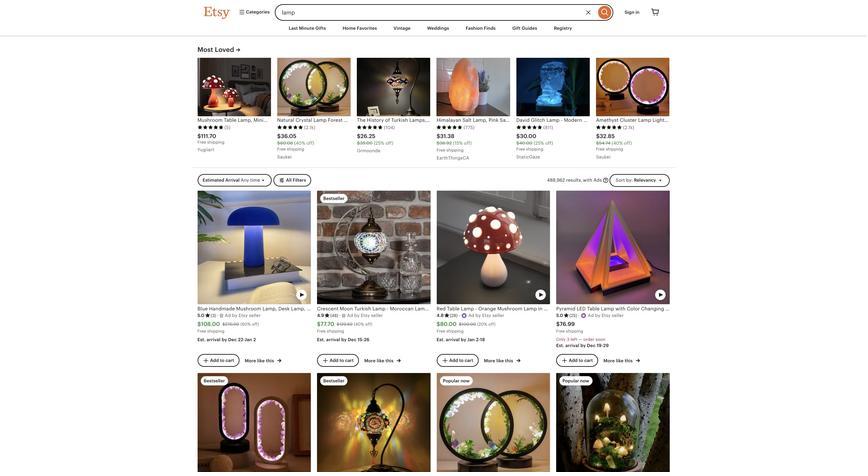 Task type: describe. For each thing, give the bounding box(es) containing it.
36.92
[[440, 141, 452, 146]]

36.05
[[281, 133, 297, 139]]

categories
[[245, 9, 270, 15]]

most
[[198, 46, 213, 53]]

270.00
[[225, 322, 239, 327]]

add to cart for 77.70
[[330, 358, 354, 363]]

sort
[[616, 178, 626, 183]]

$ inside $ 76.99 free shipping
[[557, 321, 560, 328]]

add to cart for 80.00
[[450, 358, 474, 363]]

add to cart button for 77.70
[[317, 355, 359, 367]]

more like this for 80.00
[[484, 359, 515, 364]]

order
[[584, 338, 595, 342]]

2 popular now link from the left
[[557, 374, 670, 473]]

0 horizontal spatial natural crystal lamp forest ambient lighting usb led/ raw stone mushroom table desk night light/ healing spiritual lights gift/ home decor image
[[277, 58, 351, 116]]

more like this link for 77.70
[[365, 357, 401, 365]]

5.0 for only 3 left — order soon
[[557, 313, 564, 318]]

off) for 30.00
[[546, 141, 554, 146]]

1 vertical spatial natural crystal lamp forest ambient lighting usb led/ raw stone mushroom table desk night light/ healing spiritual lights gift/ home decor image
[[437, 374, 551, 473]]

shipping for 30.00
[[527, 147, 544, 152]]

est. for 80.00
[[437, 338, 445, 343]]

est. arrival by dec 15-26
[[317, 338, 370, 343]]

$ 108.00 $ 270.00 (60% off) free shipping
[[198, 321, 259, 334]]

more like this for 77.70
[[365, 359, 395, 364]]

all filters button
[[274, 174, 312, 187]]

this for 108.00
[[266, 359, 274, 364]]

$ 80.00 $ 100.00 (20% off) free shipping
[[437, 321, 496, 334]]

1 jan from the left
[[245, 338, 252, 343]]

111.70
[[201, 133, 216, 139]]

by:
[[627, 178, 633, 183]]

4 this from the left
[[625, 359, 633, 364]]

shipping inside $ 111.70 free shipping yugiiart
[[207, 140, 225, 145]]

fashion
[[466, 26, 483, 31]]

sign in
[[625, 10, 640, 15]]

77.70
[[321, 321, 335, 328]]

shipping for 36.05
[[287, 147, 304, 152]]

15-
[[358, 338, 364, 343]]

1 bestseller link from the left
[[198, 374, 311, 473]]

free for 108.00
[[198, 329, 206, 334]]

free for 77.70
[[317, 329, 326, 334]]

red table lamp - orange mushroom lamp in bedroom - table lamp with glowing spots - nordic minimalist desk lamp for modern home decor image
[[437, 191, 551, 304]]

vintage link
[[389, 22, 416, 35]]

add for 80.00
[[450, 358, 458, 363]]

saukei for 36.05
[[277, 154, 292, 160]]

categories button
[[234, 6, 273, 19]]

10 variation - turkish lamp mosaic table lamp | turkish moroccan lamp | handmade swan neck night lamp | mosaic glass bedside lamp & led bulb image
[[317, 374, 431, 473]]

$ 111.70 free shipping yugiiart
[[198, 133, 225, 152]]

(775)
[[464, 125, 475, 130]]

(15%
[[454, 141, 463, 146]]

natural amethyst/fluorite bedroom night light lamp crystal lamp home decor energy crystal healing crysta halloween gift 1pc image
[[198, 374, 311, 473]]

2 bestseller link from the left
[[317, 374, 431, 473]]

product video element for (28)
[[437, 191, 551, 304]]

like for 80.00
[[497, 359, 504, 364]]

fashion finds
[[466, 26, 496, 31]]

amethyst cluster lamp lights usb led,natural clear quartz citrine raw stone table desk night light,healing spiritual crystal gift,home decor image
[[597, 58, 670, 116]]

dec inside only 3 left — order soon est. arrival by dec 19-29
[[588, 343, 596, 349]]

(2.1k) for 32.85
[[624, 125, 635, 130]]

2
[[253, 338, 256, 343]]

dec for 108.00
[[228, 338, 237, 343]]

david glitch lamp - modern hologram sculpture inspired by michelangelo - glitch art, vaporwave aesthetic - unique home decor image
[[517, 58, 590, 116]]

4 more like this from the left
[[604, 359, 635, 364]]

estimated arrival any time
[[203, 178, 260, 183]]

free for 80.00
[[437, 329, 446, 334]]

any
[[241, 178, 249, 183]]

(20%
[[478, 322, 488, 327]]

only
[[557, 338, 566, 342]]

by for 77.70
[[342, 338, 347, 343]]

handmade mushroom night light cute mushroom fairy lamp with crystal magic mushroom lamp for home decor birthday christmas gifts image
[[557, 374, 670, 473]]

19-
[[597, 343, 604, 349]]

shipping for 32.85
[[606, 147, 624, 152]]

(3)
[[211, 314, 216, 318]]

loved
[[215, 46, 234, 53]]

in
[[636, 10, 640, 15]]

last minute gifts
[[289, 26, 326, 31]]

finds
[[484, 26, 496, 31]]

4.8
[[437, 313, 444, 318]]

$ 77.70 $ 129.50 (40% off) free shipping
[[317, 321, 373, 334]]

488,962
[[548, 178, 566, 183]]

bestseller for natural amethyst/fluorite bedroom night light lamp crystal lamp home decor energy crystal healing crysta halloween gift 1pc 'image'
[[204, 379, 225, 384]]

35.00
[[360, 141, 373, 146]]

more for 80.00
[[484, 359, 496, 364]]

crescent moon turkish lamp - moroccan lamps, desk lights, table lamp, decorative bedroom, living room, office  lamps, best unique gift light image
[[317, 191, 431, 304]]

registry
[[554, 26, 573, 31]]

4 add from the left
[[569, 358, 578, 363]]

add for 77.70
[[330, 358, 339, 363]]

· for 80.00
[[459, 313, 460, 318]]

2-
[[476, 338, 481, 343]]

shipping for 108.00
[[207, 329, 225, 334]]

results,
[[567, 178, 583, 183]]

76.99
[[560, 321, 575, 328]]

Search for anything text field
[[275, 4, 597, 21]]

5 out of 5 stars image for 31.38
[[437, 125, 463, 130]]

1 popular now link from the left
[[437, 374, 551, 473]]

grmoonde
[[357, 148, 381, 154]]

4 more from the left
[[604, 359, 615, 364]]

banner containing categories
[[191, 0, 676, 21]]

this for 80.00
[[506, 359, 514, 364]]

40.00
[[520, 141, 533, 146]]

more for 77.70
[[365, 359, 376, 364]]

$ inside $ 111.70 free shipping yugiiart
[[198, 133, 201, 139]]

only 3 left — order soon est. arrival by dec 19-29
[[557, 338, 609, 349]]

mushroom table lamp, minimal desk lamp, home decor, warm lighting image
[[198, 58, 271, 116]]

weddings
[[428, 26, 450, 31]]

80.00
[[441, 321, 457, 328]]

$ 32.85 $ 54.74 (40% off) free shipping saukei
[[597, 133, 632, 160]]

like for 108.00
[[257, 359, 265, 364]]

gifts
[[316, 26, 326, 31]]

favorites
[[357, 26, 377, 31]]

(40% for 32.85
[[612, 141, 623, 146]]

free for 32.85
[[597, 147, 605, 152]]

· for 77.70
[[340, 313, 341, 318]]

1 now from the left
[[461, 379, 470, 384]]

soon
[[596, 338, 606, 342]]

129.50
[[340, 322, 353, 327]]

4 to from the left
[[579, 358, 584, 363]]

(25% for 30.00
[[534, 141, 545, 146]]

cart for 108.00
[[226, 358, 234, 363]]

all filters
[[286, 178, 306, 183]]

free for 31.38
[[437, 148, 446, 153]]

last
[[289, 26, 298, 31]]

est. arrival by jan 2-18
[[437, 338, 485, 343]]

free inside $ 111.70 free shipping yugiiart
[[198, 140, 206, 145]]

gift guides link
[[508, 22, 543, 35]]

32.85
[[600, 133, 615, 139]]

(28)
[[450, 314, 458, 318]]

most loved link
[[198, 45, 242, 55]]

26
[[364, 338, 370, 343]]

time
[[251, 178, 260, 183]]

free inside $ 76.99 free shipping
[[557, 329, 565, 334]]

54.74
[[600, 141, 611, 146]]

dec for 77.70
[[348, 338, 357, 343]]

cart for 77.70
[[345, 358, 354, 363]]

last minute gifts link
[[284, 22, 332, 35]]

gift guides
[[513, 26, 538, 31]]

ads
[[594, 178, 602, 183]]

vintage
[[394, 26, 411, 31]]

18
[[481, 338, 485, 343]]

like for 77.70
[[377, 359, 385, 364]]

filters
[[293, 178, 306, 183]]

home
[[343, 26, 356, 31]]



Task type: locate. For each thing, give the bounding box(es) containing it.
free inside $ 77.70 $ 129.50 (40% off) free shipping
[[317, 329, 326, 334]]

3 more like this link from the left
[[484, 357, 521, 365]]

more down the 26
[[365, 359, 376, 364]]

$ 76.99 free shipping
[[557, 321, 584, 334]]

staticgaze
[[517, 154, 541, 160]]

more like this link down the 26
[[365, 357, 401, 365]]

$
[[198, 133, 201, 139], [277, 133, 281, 139], [357, 133, 361, 139], [437, 133, 441, 139], [517, 133, 520, 139], [597, 133, 600, 139], [277, 141, 280, 146], [357, 141, 360, 146], [437, 141, 440, 146], [517, 141, 520, 146], [597, 141, 600, 146], [198, 321, 201, 328], [317, 321, 321, 328], [437, 321, 441, 328], [557, 321, 560, 328], [223, 322, 225, 327], [337, 322, 340, 327], [459, 322, 462, 327]]

free inside $ 30.00 $ 40.00 (25% off) free shipping staticgaze
[[517, 147, 525, 152]]

more like this link for 108.00
[[245, 357, 282, 365]]

free down '40.00' at top
[[517, 147, 525, 152]]

cart down est. arrival by dec 22-jan 2
[[226, 358, 234, 363]]

1 add from the left
[[210, 358, 219, 363]]

home favorites
[[343, 26, 377, 31]]

(811)
[[544, 125, 554, 130]]

off) up the 26
[[366, 322, 373, 327]]

add to cart button down est. arrival by jan 2-18
[[437, 355, 479, 367]]

saukei down the 54.74
[[597, 154, 611, 160]]

(104)
[[384, 125, 395, 130]]

weddings link
[[422, 22, 455, 35]]

arrival down "108.00" on the bottom left
[[207, 338, 221, 343]]

est. down 77.70
[[317, 338, 325, 343]]

more like this down 2
[[245, 359, 275, 364]]

bestseller for crescent moon turkish lamp - moroccan lamps, desk lights, table lamp, decorative bedroom, living room, office  lamps, best unique gift light image
[[324, 196, 345, 201]]

shipping inside $ 77.70 $ 129.50 (40% off) free shipping
[[327, 329, 344, 334]]

None search field
[[275, 4, 614, 21]]

product video element
[[198, 191, 311, 304], [437, 191, 551, 304], [557, 191, 670, 304], [317, 374, 431, 473], [557, 374, 670, 473]]

1 · from the left
[[217, 313, 219, 318]]

$ 26.25 $ 35.00 (25% off) grmoonde
[[357, 133, 394, 154]]

shipping
[[207, 140, 225, 145], [287, 147, 304, 152], [527, 147, 544, 152], [606, 147, 624, 152], [447, 148, 464, 153], [207, 329, 225, 334], [327, 329, 344, 334], [447, 329, 464, 334], [566, 329, 584, 334]]

with ads
[[584, 178, 602, 183]]

free up yugiiart
[[198, 140, 206, 145]]

488,962 results,
[[548, 178, 583, 183]]

est. down only
[[557, 343, 565, 349]]

3 cart from the left
[[465, 358, 474, 363]]

3 this from the left
[[506, 359, 514, 364]]

shipping for 77.70
[[327, 329, 344, 334]]

shipping down 60.08
[[287, 147, 304, 152]]

1 horizontal spatial saukei
[[597, 154, 611, 160]]

by inside only 3 left — order soon est. arrival by dec 19-29
[[581, 343, 586, 349]]

to for 77.70
[[340, 358, 344, 363]]

(48)
[[331, 314, 338, 318]]

shipping inside $ 30.00 $ 40.00 (25% off) free shipping staticgaze
[[527, 147, 544, 152]]

shipping up earththingsca
[[447, 148, 464, 153]]

(40% inside $ 36.05 $ 60.08 (40% off) free shipping saukei
[[295, 141, 306, 146]]

arrival for 108.00
[[207, 338, 221, 343]]

shipping down 77.70
[[327, 329, 344, 334]]

shipping for 80.00
[[447, 329, 464, 334]]

5 out of 5 stars image for 32.85
[[597, 125, 623, 130]]

(25)
[[570, 314, 578, 318]]

off) for 32.85
[[625, 141, 632, 146]]

off) inside $ 80.00 $ 100.00 (20% off) free shipping
[[489, 322, 496, 327]]

est.
[[198, 338, 206, 343], [317, 338, 325, 343], [437, 338, 445, 343], [557, 343, 565, 349]]

1 horizontal spatial (25%
[[534, 141, 545, 146]]

earththingsca
[[437, 155, 470, 161]]

· right "(25)"
[[579, 313, 580, 318]]

add down only 3 left — order soon est. arrival by dec 19-29
[[569, 358, 578, 363]]

shipping up left
[[566, 329, 584, 334]]

more like this down 29
[[604, 359, 635, 364]]

off) right 60.08
[[307, 141, 315, 146]]

by down $ 80.00 $ 100.00 (20% off) free shipping
[[461, 338, 467, 343]]

(25% inside $ 26.25 $ 35.00 (25% off) grmoonde
[[374, 141, 385, 146]]

by down $ 108.00 $ 270.00 (60% off) free shipping
[[222, 338, 227, 343]]

0 horizontal spatial (25%
[[374, 141, 385, 146]]

dec
[[228, 338, 237, 343], [348, 338, 357, 343], [588, 343, 596, 349]]

$ 30.00 $ 40.00 (25% off) free shipping staticgaze
[[517, 133, 554, 160]]

arrival for 80.00
[[446, 338, 460, 343]]

shipping down the 54.74
[[606, 147, 624, 152]]

cart for 80.00
[[465, 358, 474, 363]]

5.0 for est. arrival by
[[198, 313, 205, 318]]

arrival down 77.70
[[327, 338, 340, 343]]

cart
[[226, 358, 234, 363], [345, 358, 354, 363], [465, 358, 474, 363], [585, 358, 593, 363]]

to for 80.00
[[460, 358, 464, 363]]

off) inside $ 32.85 $ 54.74 (40% off) free shipping saukei
[[625, 141, 632, 146]]

free down the 54.74
[[597, 147, 605, 152]]

1 more from the left
[[245, 359, 256, 364]]

banner
[[191, 0, 676, 21]]

(40% inside $ 77.70 $ 129.50 (40% off) free shipping
[[354, 322, 364, 327]]

off) inside $ 30.00 $ 40.00 (25% off) free shipping staticgaze
[[546, 141, 554, 146]]

5 out of 5 stars image up 30.00
[[517, 125, 543, 130]]

off) for 36.05
[[307, 141, 315, 146]]

shipping inside $ 76.99 free shipping
[[566, 329, 584, 334]]

free
[[198, 140, 206, 145], [277, 147, 286, 152], [517, 147, 525, 152], [597, 147, 605, 152], [437, 148, 446, 153], [198, 329, 206, 334], [317, 329, 326, 334], [437, 329, 446, 334], [557, 329, 565, 334]]

3 5 out of 5 stars image from the left
[[357, 125, 383, 130]]

0 horizontal spatial saukei
[[277, 154, 292, 160]]

1 horizontal spatial popular now link
[[557, 374, 670, 473]]

arrival
[[207, 338, 221, 343], [327, 338, 340, 343], [446, 338, 460, 343], [566, 343, 580, 349]]

arrival inside only 3 left — order soon est. arrival by dec 19-29
[[566, 343, 580, 349]]

himalayan salt lamp, pink salt lamp,  100% pure and authentic natural rock salt from himalayan mountains, hand made salt lamp, wood base image
[[437, 58, 511, 116]]

natural crystal lamp forest ambient lighting usb led/ raw stone mushroom table desk night light/ healing spiritual lights gift/ home decor image
[[277, 58, 351, 116], [437, 374, 551, 473]]

off) for 26.25
[[386, 141, 394, 146]]

by for 108.00
[[222, 338, 227, 343]]

(2.1k) up $ 32.85 $ 54.74 (40% off) free shipping saukei
[[624, 125, 635, 130]]

30.00
[[520, 133, 537, 139]]

(25% inside $ 30.00 $ 40.00 (25% off) free shipping staticgaze
[[534, 141, 545, 146]]

0 horizontal spatial 5.0
[[198, 313, 205, 318]]

off) right the 54.74
[[625, 141, 632, 146]]

108.00
[[201, 321, 220, 328]]

4 more like this link from the left
[[604, 357, 641, 365]]

by down $ 77.70 $ 129.50 (40% off) free shipping
[[342, 338, 347, 343]]

cart down only 3 left — order soon est. arrival by dec 19-29
[[585, 358, 593, 363]]

pyramid led table lamp with color changing remote,3d printed led lamp for decor,cool lamp,modern lamp for living room,night lamp,desk lamp image
[[557, 191, 670, 304]]

5.0 left (3)
[[198, 313, 205, 318]]

1 more like this from the left
[[245, 359, 275, 364]]

shipping down 111.70
[[207, 140, 225, 145]]

1 horizontal spatial 5.0
[[557, 313, 564, 318]]

(2.1k) for 36.05
[[304, 125, 316, 130]]

(5)
[[225, 125, 231, 130]]

(25% down 30.00
[[534, 141, 545, 146]]

free inside $ 32.85 $ 54.74 (40% off) free shipping saukei
[[597, 147, 605, 152]]

3 more like this from the left
[[484, 359, 515, 364]]

fashion finds link
[[461, 22, 501, 35]]

4 like from the left
[[617, 359, 624, 364]]

4 add to cart button from the left
[[557, 355, 599, 367]]

dec left 15-
[[348, 338, 357, 343]]

1 horizontal spatial (2.1k)
[[624, 125, 635, 130]]

(40% inside $ 32.85 $ 54.74 (40% off) free shipping saukei
[[612, 141, 623, 146]]

free inside $ 31.38 $ 36.92 (15% off) free shipping earththingsca
[[437, 148, 446, 153]]

2 add from the left
[[330, 358, 339, 363]]

4 add to cart from the left
[[569, 358, 593, 363]]

now
[[461, 379, 470, 384], [581, 379, 590, 384]]

2 popular now from the left
[[563, 379, 590, 384]]

est. for 77.70
[[317, 338, 325, 343]]

1 add to cart from the left
[[210, 358, 234, 363]]

0 horizontal spatial (40%
[[295, 141, 306, 146]]

popular now link
[[437, 374, 551, 473], [557, 374, 670, 473]]

5 out of 5 stars image up 111.70
[[198, 125, 224, 130]]

· right (48)
[[340, 313, 341, 318]]

100.00
[[462, 322, 476, 327]]

6 5 out of 5 stars image from the left
[[597, 125, 623, 130]]

add down est. arrival by dec 15-26
[[330, 358, 339, 363]]

shipping down 80.00
[[447, 329, 464, 334]]

off) for 108.00
[[252, 322, 259, 327]]

2 add to cart from the left
[[330, 358, 354, 363]]

0 horizontal spatial jan
[[245, 338, 252, 343]]

0 horizontal spatial dec
[[228, 338, 237, 343]]

off) inside $ 36.05 $ 60.08 (40% off) free shipping saukei
[[307, 141, 315, 146]]

shipping for 31.38
[[447, 148, 464, 153]]

2 to from the left
[[340, 358, 344, 363]]

this
[[266, 359, 274, 364], [386, 359, 394, 364], [506, 359, 514, 364], [625, 359, 633, 364]]

jan left 2-
[[468, 338, 475, 343]]

5.0 up 76.99
[[557, 313, 564, 318]]

3 · from the left
[[459, 313, 460, 318]]

add to cart button for 80.00
[[437, 355, 479, 367]]

3
[[567, 338, 570, 342]]

(25% for 26.25
[[374, 141, 385, 146]]

· right (28)
[[459, 313, 460, 318]]

3 like from the left
[[497, 359, 504, 364]]

more like this down the 26
[[365, 359, 395, 364]]

add to cart button down only 3 left — order soon est. arrival by dec 19-29
[[557, 355, 599, 367]]

2 this from the left
[[386, 359, 394, 364]]

off) inside $ 31.38 $ 36.92 (15% off) free shipping earththingsca
[[464, 141, 472, 146]]

more like this for 108.00
[[245, 359, 275, 364]]

1 (2.1k) from the left
[[304, 125, 316, 130]]

shipping inside $ 36.05 $ 60.08 (40% off) free shipping saukei
[[287, 147, 304, 152]]

1 cart from the left
[[226, 358, 234, 363]]

saukei for 32.85
[[597, 154, 611, 160]]

· for 108.00
[[217, 313, 219, 318]]

2 cart from the left
[[345, 358, 354, 363]]

1 horizontal spatial popular
[[563, 379, 580, 384]]

free down 80.00
[[437, 329, 446, 334]]

4.9
[[317, 313, 324, 318]]

guides
[[522, 26, 538, 31]]

dec down order
[[588, 343, 596, 349]]

add down est. arrival by jan 2-18
[[450, 358, 458, 363]]

(40% right 129.50
[[354, 322, 364, 327]]

cart down est. arrival by jan 2-18
[[465, 358, 474, 363]]

registry link
[[549, 22, 578, 35]]

menu bar
[[191, 21, 676, 36]]

more like this link for 80.00
[[484, 357, 521, 365]]

add to cart button
[[198, 355, 240, 367], [317, 355, 359, 367], [437, 355, 479, 367], [557, 355, 599, 367]]

off) for 31.38
[[464, 141, 472, 146]]

2 (2.1k) from the left
[[624, 125, 635, 130]]

1 horizontal spatial popular now
[[563, 379, 590, 384]]

shipping inside $ 80.00 $ 100.00 (20% off) free shipping
[[447, 329, 464, 334]]

0 horizontal spatial now
[[461, 379, 470, 384]]

arrival for 77.70
[[327, 338, 340, 343]]

2 add to cart button from the left
[[317, 355, 359, 367]]

free inside $ 108.00 $ 270.00 (60% off) free shipping
[[198, 329, 206, 334]]

add to cart down est. arrival by dec 15-26
[[330, 358, 354, 363]]

menu bar containing last minute gifts
[[191, 21, 676, 36]]

60.08
[[280, 141, 293, 146]]

add to cart down est. arrival by jan 2-18
[[450, 358, 474, 363]]

sign
[[625, 10, 635, 15]]

off) right (60%
[[252, 322, 259, 327]]

2 popular from the left
[[563, 379, 580, 384]]

add to cart
[[210, 358, 234, 363], [330, 358, 354, 363], [450, 358, 474, 363], [569, 358, 593, 363]]

free down 60.08
[[277, 147, 286, 152]]

1 horizontal spatial now
[[581, 379, 590, 384]]

off) right (15%
[[464, 141, 472, 146]]

(25%
[[374, 141, 385, 146], [534, 141, 545, 146]]

2 5 out of 5 stars image from the left
[[277, 125, 303, 130]]

0 horizontal spatial (2.1k)
[[304, 125, 316, 130]]

add for 108.00
[[210, 358, 219, 363]]

most loved
[[198, 46, 234, 53]]

shipping inside $ 108.00 $ 270.00 (60% off) free shipping
[[207, 329, 225, 334]]

arrival down 80.00
[[446, 338, 460, 343]]

2 · from the left
[[340, 313, 341, 318]]

5.0
[[198, 313, 205, 318], [557, 313, 564, 318]]

sort by: relevancy
[[616, 178, 657, 183]]

1 this from the left
[[266, 359, 274, 364]]

—
[[579, 338, 583, 342]]

by down —
[[581, 343, 586, 349]]

bestseller link
[[198, 374, 311, 473], [317, 374, 431, 473]]

2 like from the left
[[377, 359, 385, 364]]

more like this
[[245, 359, 275, 364], [365, 359, 395, 364], [484, 359, 515, 364], [604, 359, 635, 364]]

free down 36.92
[[437, 148, 446, 153]]

2 horizontal spatial dec
[[588, 343, 596, 349]]

5 out of 5 stars image up 32.85
[[597, 125, 623, 130]]

2 more like this from the left
[[365, 359, 395, 364]]

22-
[[238, 338, 245, 343]]

to down est. arrival by dec 22-jan 2
[[220, 358, 225, 363]]

more like this link down 18
[[484, 357, 521, 365]]

add down est. arrival by dec 22-jan 2
[[210, 358, 219, 363]]

off) down (104)
[[386, 141, 394, 146]]

like
[[257, 359, 265, 364], [377, 359, 385, 364], [497, 359, 504, 364], [617, 359, 624, 364]]

to down only 3 left — order soon est. arrival by dec 19-29
[[579, 358, 584, 363]]

1 add to cart button from the left
[[198, 355, 240, 367]]

add
[[210, 358, 219, 363], [330, 358, 339, 363], [450, 358, 458, 363], [569, 358, 578, 363]]

(40% for 77.70
[[354, 322, 364, 327]]

this for 77.70
[[386, 359, 394, 364]]

0 horizontal spatial popular
[[443, 379, 460, 384]]

relevancy
[[635, 178, 657, 183]]

free for 36.05
[[277, 147, 286, 152]]

est. arrival by dec 22-jan 2
[[198, 338, 256, 343]]

est. down 80.00
[[437, 338, 445, 343]]

2 saukei from the left
[[597, 154, 611, 160]]

1 (25% from the left
[[374, 141, 385, 146]]

arrival down left
[[566, 343, 580, 349]]

est. inside only 3 left — order soon est. arrival by dec 19-29
[[557, 343, 565, 349]]

add to cart button down est. arrival by dec 15-26
[[317, 355, 359, 367]]

popular
[[443, 379, 460, 384], [563, 379, 580, 384]]

add to cart for 108.00
[[210, 358, 234, 363]]

add to cart down only 3 left — order soon est. arrival by dec 19-29
[[569, 358, 593, 363]]

jan left 2
[[245, 338, 252, 343]]

off) inside $ 77.70 $ 129.50 (40% off) free shipping
[[366, 322, 373, 327]]

1 5 out of 5 stars image from the left
[[198, 125, 224, 130]]

3 more from the left
[[484, 359, 496, 364]]

off) inside $ 26.25 $ 35.00 (25% off) grmoonde
[[386, 141, 394, 146]]

(25% right 35.00
[[374, 141, 385, 146]]

3 add from the left
[[450, 358, 458, 363]]

cart down est. arrival by dec 15-26
[[345, 358, 354, 363]]

product video element for (25)
[[557, 191, 670, 304]]

(60%
[[241, 322, 251, 327]]

3 add to cart button from the left
[[437, 355, 479, 367]]

free down 77.70
[[317, 329, 326, 334]]

product video element for (3)
[[198, 191, 311, 304]]

1 horizontal spatial (40%
[[354, 322, 364, 327]]

the history of turkish lamps, traditional turkish lighting, standing turkish mosaic lamp, reading moroccan desk lamp, turkey lantern image
[[357, 58, 431, 116]]

free inside $ 36.05 $ 60.08 (40% off) free shipping saukei
[[277, 147, 286, 152]]

more like this link down 2
[[245, 357, 282, 365]]

saukei down 60.08
[[277, 154, 292, 160]]

blue handmade mushroom lamp, desk lamp, wooden mushroom lamp bedside lamp, mushroom decor, mushroom desk lamp, night lamp, christmas gifts image
[[198, 191, 311, 304]]

1 popular from the left
[[443, 379, 460, 384]]

2 jan from the left
[[468, 338, 475, 343]]

more like this down 18
[[484, 359, 515, 364]]

5 out of 5 stars image up 36.05 on the top of page
[[277, 125, 303, 130]]

bestseller
[[324, 196, 345, 201], [204, 379, 225, 384], [324, 379, 345, 384]]

1 horizontal spatial jan
[[468, 338, 475, 343]]

3 add to cart from the left
[[450, 358, 474, 363]]

free up only
[[557, 329, 565, 334]]

off) for 77.70
[[366, 322, 373, 327]]

shipping up staticgaze
[[527, 147, 544, 152]]

1 popular now from the left
[[443, 379, 470, 384]]

4 cart from the left
[[585, 358, 593, 363]]

1 more like this link from the left
[[245, 357, 282, 365]]

(2.1k) up $ 36.05 $ 60.08 (40% off) free shipping saukei
[[304, 125, 316, 130]]

· right (3)
[[217, 313, 219, 318]]

5 out of 5 stars image for 36.05
[[277, 125, 303, 130]]

2 more from the left
[[365, 359, 376, 364]]

(40% for 36.05
[[295, 141, 306, 146]]

5 out of 5 stars image up 31.38
[[437, 125, 463, 130]]

1 horizontal spatial bestseller link
[[317, 374, 431, 473]]

1 to from the left
[[220, 358, 225, 363]]

2 5.0 from the left
[[557, 313, 564, 318]]

off) down (811)
[[546, 141, 554, 146]]

5 out of 5 stars image up 26.25
[[357, 125, 383, 130]]

0 horizontal spatial bestseller link
[[198, 374, 311, 473]]

add to cart button down est. arrival by dec 22-jan 2
[[198, 355, 240, 367]]

to down est. arrival by dec 15-26
[[340, 358, 344, 363]]

left
[[571, 338, 578, 342]]

more like this link down 29
[[604, 357, 641, 365]]

saukei inside $ 36.05 $ 60.08 (40% off) free shipping saukei
[[277, 154, 292, 160]]

0 vertical spatial natural crystal lamp forest ambient lighting usb led/ raw stone mushroom table desk night light/ healing spiritual lights gift/ home decor image
[[277, 58, 351, 116]]

2 (25% from the left
[[534, 141, 545, 146]]

with
[[584, 178, 593, 183]]

to down est. arrival by jan 2-18
[[460, 358, 464, 363]]

off) inside $ 108.00 $ 270.00 (60% off) free shipping
[[252, 322, 259, 327]]

5 out of 5 stars image
[[198, 125, 224, 130], [277, 125, 303, 130], [357, 125, 383, 130], [437, 125, 463, 130], [517, 125, 543, 130], [597, 125, 623, 130]]

2 more like this link from the left
[[365, 357, 401, 365]]

free for 30.00
[[517, 147, 525, 152]]

29
[[604, 343, 609, 349]]

(40% down 36.05 on the top of page
[[295, 141, 306, 146]]

more down 18
[[484, 359, 496, 364]]

add to cart button for 108.00
[[198, 355, 240, 367]]

sign in button
[[620, 6, 645, 19]]

off) for 80.00
[[489, 322, 496, 327]]

yugiiart
[[198, 147, 214, 152]]

off) right (20%
[[489, 322, 496, 327]]

more like this link
[[245, 357, 282, 365], [365, 357, 401, 365], [484, 357, 521, 365], [604, 357, 641, 365]]

off)
[[307, 141, 315, 146], [386, 141, 394, 146], [464, 141, 472, 146], [546, 141, 554, 146], [625, 141, 632, 146], [252, 322, 259, 327], [366, 322, 373, 327], [489, 322, 496, 327]]

4 · from the left
[[579, 313, 580, 318]]

saukei inside $ 32.85 $ 54.74 (40% off) free shipping saukei
[[597, 154, 611, 160]]

dec left the 22-
[[228, 338, 237, 343]]

2 horizontal spatial (40%
[[612, 141, 623, 146]]

0 horizontal spatial popular now
[[443, 379, 470, 384]]

free down "108.00" on the bottom left
[[198, 329, 206, 334]]

minute
[[299, 26, 315, 31]]

shipping inside $ 32.85 $ 54.74 (40% off) free shipping saukei
[[606, 147, 624, 152]]

add to cart down est. arrival by dec 22-jan 2
[[210, 358, 234, 363]]

shipping down "108.00" on the bottom left
[[207, 329, 225, 334]]

by for 80.00
[[461, 338, 467, 343]]

0 horizontal spatial popular now link
[[437, 374, 551, 473]]

$ 31.38 $ 36.92 (15% off) free shipping earththingsca
[[437, 133, 472, 161]]

$ 36.05 $ 60.08 (40% off) free shipping saukei
[[277, 133, 315, 160]]

(40% down 32.85
[[612, 141, 623, 146]]

shipping inside $ 31.38 $ 36.92 (15% off) free shipping earththingsca
[[447, 148, 464, 153]]

1 horizontal spatial dec
[[348, 338, 357, 343]]

5 out of 5 stars image for 111.70
[[198, 125, 224, 130]]

3 to from the left
[[460, 358, 464, 363]]

2 now from the left
[[581, 379, 590, 384]]

free inside $ 80.00 $ 100.00 (20% off) free shipping
[[437, 329, 446, 334]]

to for 108.00
[[220, 358, 225, 363]]

est. for 108.00
[[198, 338, 206, 343]]

est. down "108.00" on the bottom left
[[198, 338, 206, 343]]

1 5.0 from the left
[[198, 313, 205, 318]]

more down 29
[[604, 359, 615, 364]]

1 saukei from the left
[[277, 154, 292, 160]]

home favorites link
[[338, 22, 383, 35]]

arrival
[[226, 178, 240, 183]]

1 like from the left
[[257, 359, 265, 364]]

all
[[286, 178, 292, 183]]

more down 2
[[245, 359, 256, 364]]

5 5 out of 5 stars image from the left
[[517, 125, 543, 130]]

more for 108.00
[[245, 359, 256, 364]]

1 horizontal spatial natural crystal lamp forest ambient lighting usb led/ raw stone mushroom table desk night light/ healing spiritual lights gift/ home decor image
[[437, 374, 551, 473]]

5 out of 5 stars image for 30.00
[[517, 125, 543, 130]]

4 5 out of 5 stars image from the left
[[437, 125, 463, 130]]



Task type: vqa. For each thing, say whether or not it's contained in the screenshot.


